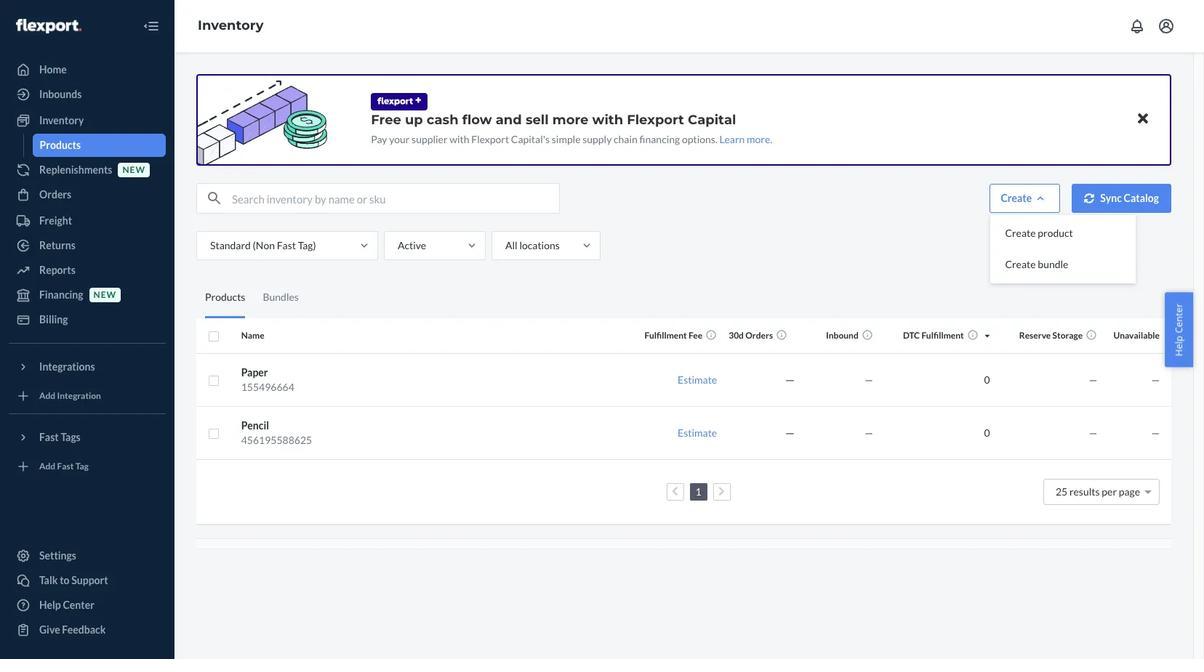 Task type: vqa. For each thing, say whether or not it's contained in the screenshot.
2nd the is from the left
no



Task type: locate. For each thing, give the bounding box(es) containing it.
2 0 from the top
[[985, 427, 991, 439]]

0 vertical spatial ―
[[785, 374, 795, 386]]

page
[[1119, 486, 1141, 498]]

0 vertical spatial estimate
[[678, 374, 717, 386]]

1 vertical spatial inventory
[[39, 114, 84, 127]]

with
[[593, 112, 624, 128], [450, 133, 470, 145]]

up
[[405, 112, 423, 128]]

center
[[1173, 303, 1186, 333], [63, 599, 95, 612]]

returns
[[39, 239, 76, 252]]

1
[[696, 486, 702, 498]]

orders up freight
[[39, 188, 71, 201]]

dtc fulfillment
[[903, 330, 964, 341]]

tags
[[61, 431, 81, 444]]

chevron right image
[[719, 487, 725, 497]]

standard (non fast tag)
[[210, 239, 316, 252]]

1 vertical spatial fast
[[39, 431, 59, 444]]

0 vertical spatial estimate link
[[678, 374, 717, 386]]

standard
[[210, 239, 251, 252]]

free up cash flow and sell more with flexport capital pay your supplier with flexport capital's simple supply chain financing options. learn more .
[[371, 112, 773, 145]]

flexport
[[627, 112, 685, 128], [472, 133, 509, 145]]

1 estimate from the top
[[678, 374, 717, 386]]

0 horizontal spatial inventory
[[39, 114, 84, 127]]

create left product
[[1006, 227, 1036, 240]]

1 horizontal spatial inventory link
[[198, 18, 264, 34]]

1 horizontal spatial fulfillment
[[922, 330, 964, 341]]

new down products link
[[123, 165, 145, 176]]

1 vertical spatial new
[[94, 290, 116, 301]]

0 horizontal spatial inventory link
[[9, 109, 166, 132]]

open account menu image
[[1158, 17, 1176, 35]]

1 horizontal spatial help
[[1173, 336, 1186, 356]]

1 vertical spatial 0
[[985, 427, 991, 439]]

products up square icon
[[205, 291, 245, 303]]

2 add from the top
[[39, 462, 55, 472]]

capital
[[688, 112, 737, 128]]

flexport down flow
[[472, 133, 509, 145]]

talk to support
[[39, 575, 108, 587]]

0 vertical spatial flexport
[[627, 112, 685, 128]]

1 vertical spatial square image
[[208, 428, 220, 440]]

1 horizontal spatial with
[[593, 112, 624, 128]]

0 vertical spatial square image
[[208, 375, 220, 387]]

square image for 155496664
[[208, 375, 220, 387]]

1 link
[[693, 486, 705, 498]]

help center right unavailable
[[1173, 303, 1186, 356]]

simple
[[552, 133, 581, 145]]

help
[[1173, 336, 1186, 356], [39, 599, 61, 612]]

1 horizontal spatial flexport
[[627, 112, 685, 128]]

add fast tag link
[[9, 455, 166, 479]]

0 horizontal spatial new
[[94, 290, 116, 301]]

0 horizontal spatial fulfillment
[[645, 330, 687, 341]]

integrations
[[39, 361, 95, 373]]

more up simple
[[553, 112, 589, 128]]

replenishments
[[39, 164, 112, 176]]

25
[[1056, 486, 1068, 498]]

open notifications image
[[1129, 17, 1147, 35]]

0 vertical spatial products
[[40, 139, 81, 151]]

help right unavailable
[[1173, 336, 1186, 356]]

1 horizontal spatial products
[[205, 291, 245, 303]]

with down cash
[[450, 133, 470, 145]]

new
[[123, 165, 145, 176], [94, 290, 116, 301]]

1 vertical spatial ―
[[785, 427, 795, 439]]

freight
[[39, 215, 72, 227]]

help up the give
[[39, 599, 61, 612]]

integrations button
[[9, 356, 166, 379]]

square image for 456195588625
[[208, 428, 220, 440]]

2 ― from the top
[[785, 427, 795, 439]]

inbounds link
[[9, 83, 166, 106]]

help center down to
[[39, 599, 95, 612]]

1 vertical spatial with
[[450, 133, 470, 145]]

1 vertical spatial create
[[1006, 227, 1036, 240]]

0 vertical spatial add
[[39, 391, 55, 402]]

square image left paper
[[208, 375, 220, 387]]

reports
[[39, 264, 76, 276]]

center inside help center button
[[1173, 303, 1186, 333]]

create bundle
[[1006, 258, 1069, 271]]

1 vertical spatial orders
[[746, 330, 773, 341]]

0 vertical spatial center
[[1173, 303, 1186, 333]]

fast left tag
[[57, 462, 74, 472]]

center right unavailable
[[1173, 303, 1186, 333]]

0 vertical spatial fast
[[277, 239, 296, 252]]

1 vertical spatial help center
[[39, 599, 95, 612]]

close navigation image
[[143, 17, 160, 35]]

catalog
[[1124, 192, 1160, 204]]

1 0 from the top
[[985, 374, 991, 386]]

0 vertical spatial help center
[[1173, 303, 1186, 356]]

free
[[371, 112, 401, 128]]

flow
[[462, 112, 492, 128]]

more
[[553, 112, 589, 128], [747, 133, 771, 145]]

financing
[[640, 133, 680, 145]]

0 horizontal spatial orders
[[39, 188, 71, 201]]

2 estimate link from the top
[[678, 427, 717, 439]]

0 vertical spatial inventory
[[198, 18, 264, 34]]

1 estimate link from the top
[[678, 374, 717, 386]]

0 horizontal spatial with
[[450, 133, 470, 145]]

1 vertical spatial estimate link
[[678, 427, 717, 439]]

help center inside button
[[1173, 303, 1186, 356]]

0 vertical spatial create
[[1001, 192, 1032, 204]]

0 vertical spatial help
[[1173, 336, 1186, 356]]

1 add from the top
[[39, 391, 55, 402]]

fulfillment left fee
[[645, 330, 687, 341]]

add integration link
[[9, 385, 166, 408]]

talk to support button
[[9, 570, 166, 593]]

estimate down fee
[[678, 374, 717, 386]]

0 vertical spatial 0
[[985, 374, 991, 386]]

0 horizontal spatial center
[[63, 599, 95, 612]]

estimate link down fee
[[678, 374, 717, 386]]

square image left pencil
[[208, 428, 220, 440]]

1 vertical spatial estimate
[[678, 427, 717, 439]]

inventory link
[[198, 18, 264, 34], [9, 109, 166, 132]]

0 vertical spatial with
[[593, 112, 624, 128]]

0 horizontal spatial help
[[39, 599, 61, 612]]

more right the learn
[[747, 133, 771, 145]]

add down "fast tags"
[[39, 462, 55, 472]]

add left integration
[[39, 391, 55, 402]]

1 horizontal spatial inventory
[[198, 18, 264, 34]]

estimate
[[678, 374, 717, 386], [678, 427, 717, 439]]

1 vertical spatial center
[[63, 599, 95, 612]]

sync alt image
[[1085, 193, 1095, 204]]

fast
[[277, 239, 296, 252], [39, 431, 59, 444], [57, 462, 74, 472]]

new down reports link
[[94, 290, 116, 301]]

2 vertical spatial fast
[[57, 462, 74, 472]]

1 square image from the top
[[208, 375, 220, 387]]

add
[[39, 391, 55, 402], [39, 462, 55, 472]]

create inside "create bundle" "button"
[[1006, 258, 1036, 271]]

locations
[[520, 239, 560, 252]]

results
[[1070, 486, 1100, 498]]

tag)
[[298, 239, 316, 252]]

fulfillment right the dtc
[[922, 330, 964, 341]]

flexport up financing
[[627, 112, 685, 128]]

1 horizontal spatial help center
[[1173, 303, 1186, 356]]

fee
[[689, 330, 703, 341]]

― for 155496664
[[785, 374, 795, 386]]

0 for 456195588625
[[985, 427, 991, 439]]

2 square image from the top
[[208, 428, 220, 440]]

create left bundle
[[1006, 258, 1036, 271]]

inventory
[[198, 18, 264, 34], [39, 114, 84, 127]]

25 results per page
[[1056, 486, 1141, 498]]

1 horizontal spatial center
[[1173, 303, 1186, 333]]

0 vertical spatial new
[[123, 165, 145, 176]]

0 horizontal spatial more
[[553, 112, 589, 128]]

create up create product
[[1001, 192, 1032, 204]]

flexport logo image
[[16, 19, 81, 33]]

fast inside dropdown button
[[39, 431, 59, 444]]

2 fulfillment from the left
[[922, 330, 964, 341]]

sync catalog
[[1101, 192, 1160, 204]]

2 estimate from the top
[[678, 427, 717, 439]]

billing link
[[9, 308, 166, 332]]

feedback
[[62, 624, 106, 637]]

fast tags
[[39, 431, 81, 444]]

dtc
[[903, 330, 920, 341]]

1 vertical spatial more
[[747, 133, 771, 145]]

estimate up 1 link
[[678, 427, 717, 439]]

fast left tag)
[[277, 239, 296, 252]]

help center
[[1173, 303, 1186, 356], [39, 599, 95, 612]]

and
[[496, 112, 522, 128]]

2 vertical spatial create
[[1006, 258, 1036, 271]]

create for create
[[1001, 192, 1032, 204]]

square image
[[208, 375, 220, 387], [208, 428, 220, 440]]

0 horizontal spatial flexport
[[472, 133, 509, 145]]

create inside create product button
[[1006, 227, 1036, 240]]

center down talk to support
[[63, 599, 95, 612]]

1 vertical spatial add
[[39, 462, 55, 472]]

create product
[[1006, 227, 1074, 240]]

storage
[[1053, 330, 1083, 341]]

square image
[[208, 331, 220, 342]]

add for add fast tag
[[39, 462, 55, 472]]

chevron left image
[[672, 487, 679, 497]]

options.
[[682, 133, 718, 145]]

1 vertical spatial products
[[205, 291, 245, 303]]

155496664
[[241, 381, 294, 393]]

products up the 'replenishments'
[[40, 139, 81, 151]]

create for create bundle
[[1006, 258, 1036, 271]]

support
[[71, 575, 108, 587]]

sync
[[1101, 192, 1122, 204]]

fast left the tags
[[39, 431, 59, 444]]

inbound
[[826, 330, 859, 341]]

tag
[[75, 462, 89, 472]]

with up supply
[[593, 112, 624, 128]]

―
[[785, 374, 795, 386], [785, 427, 795, 439]]

orders right '30d' in the right of the page
[[746, 330, 773, 341]]

1 ― from the top
[[785, 374, 795, 386]]

1 horizontal spatial new
[[123, 165, 145, 176]]

add for add integration
[[39, 391, 55, 402]]

0 vertical spatial orders
[[39, 188, 71, 201]]

estimate link up 1 link
[[678, 427, 717, 439]]



Task type: describe. For each thing, give the bounding box(es) containing it.
30d orders
[[729, 330, 773, 341]]

create bundle button
[[994, 249, 1134, 281]]

estimate for 456195588625
[[678, 427, 717, 439]]

name
[[241, 330, 265, 341]]

chain
[[614, 133, 638, 145]]

0 horizontal spatial products
[[40, 139, 81, 151]]

estimate link for 456195588625
[[678, 427, 717, 439]]

.
[[771, 133, 773, 145]]

1 vertical spatial flexport
[[472, 133, 509, 145]]

fulfillment fee
[[645, 330, 703, 341]]

settings
[[39, 550, 76, 562]]

pencil
[[241, 419, 269, 432]]

supply
[[583, 133, 612, 145]]

add fast tag
[[39, 462, 89, 472]]

pencil 456195588625
[[241, 419, 312, 446]]

freight link
[[9, 210, 166, 233]]

― for 456195588625
[[785, 427, 795, 439]]

cash
[[427, 112, 459, 128]]

paper
[[241, 366, 268, 379]]

active
[[398, 239, 426, 252]]

estimate for 155496664
[[678, 374, 717, 386]]

close image
[[1139, 110, 1149, 128]]

settings link
[[9, 545, 166, 568]]

help center link
[[9, 594, 166, 618]]

unavailable
[[1114, 330, 1160, 341]]

center inside "help center" link
[[63, 599, 95, 612]]

new for replenishments
[[123, 165, 145, 176]]

sell
[[526, 112, 549, 128]]

product
[[1038, 227, 1074, 240]]

25 results per page option
[[1056, 486, 1141, 498]]

talk
[[39, 575, 58, 587]]

create for create product
[[1006, 227, 1036, 240]]

bundles
[[263, 291, 299, 303]]

create product button
[[994, 218, 1134, 249]]

0 vertical spatial inventory link
[[198, 18, 264, 34]]

(non
[[253, 239, 275, 252]]

fast tags button
[[9, 426, 166, 450]]

give
[[39, 624, 60, 637]]

products link
[[32, 134, 166, 157]]

learn more link
[[720, 133, 771, 145]]

1 fulfillment from the left
[[645, 330, 687, 341]]

paper 155496664
[[241, 366, 294, 393]]

reserve
[[1020, 330, 1051, 341]]

give feedback
[[39, 624, 106, 637]]

sync catalog button
[[1072, 184, 1172, 213]]

estimate link for 155496664
[[678, 374, 717, 386]]

home
[[39, 63, 67, 76]]

all
[[506, 239, 518, 252]]

1 vertical spatial inventory link
[[9, 109, 166, 132]]

inbounds
[[39, 88, 82, 100]]

help center button
[[1166, 293, 1194, 367]]

1 horizontal spatial more
[[747, 133, 771, 145]]

30d
[[729, 330, 744, 341]]

add integration
[[39, 391, 101, 402]]

pay
[[371, 133, 387, 145]]

0 vertical spatial more
[[553, 112, 589, 128]]

your
[[389, 133, 410, 145]]

returns link
[[9, 234, 166, 258]]

456195588625
[[241, 434, 312, 446]]

bundle
[[1038, 258, 1069, 271]]

financing
[[39, 289, 83, 301]]

0 for 155496664
[[985, 374, 991, 386]]

give feedback button
[[9, 619, 166, 642]]

capital's
[[511, 133, 550, 145]]

supplier
[[412, 133, 448, 145]]

learn
[[720, 133, 745, 145]]

1 vertical spatial help
[[39, 599, 61, 612]]

0 horizontal spatial help center
[[39, 599, 95, 612]]

new for financing
[[94, 290, 116, 301]]

per
[[1102, 486, 1117, 498]]

billing
[[39, 314, 68, 326]]

reports link
[[9, 259, 166, 282]]

orders link
[[9, 183, 166, 207]]

1 horizontal spatial orders
[[746, 330, 773, 341]]

Search inventory by name or sku text field
[[232, 184, 559, 213]]

help inside button
[[1173, 336, 1186, 356]]

to
[[60, 575, 70, 587]]

all locations
[[506, 239, 560, 252]]

integration
[[57, 391, 101, 402]]

home link
[[9, 58, 166, 81]]



